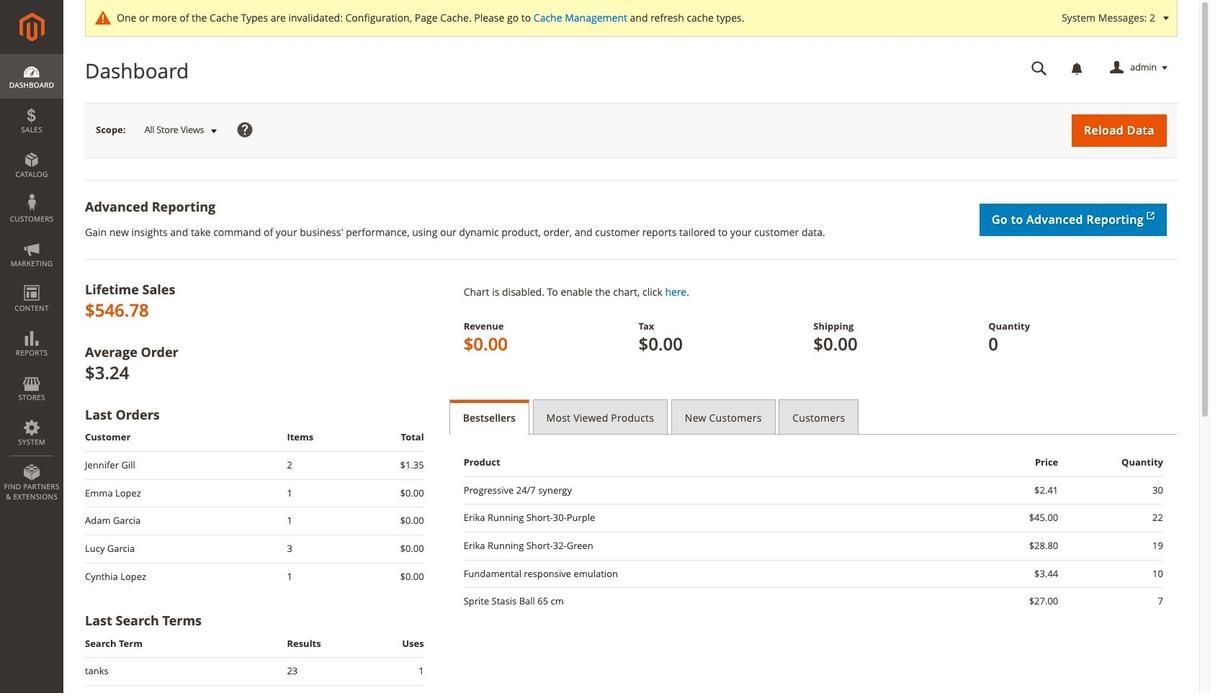 Task type: locate. For each thing, give the bounding box(es) containing it.
magento admin panel image
[[19, 12, 44, 42]]

menu bar
[[0, 54, 63, 509]]

None text field
[[1022, 55, 1058, 81]]

tab list
[[449, 400, 1178, 435]]



